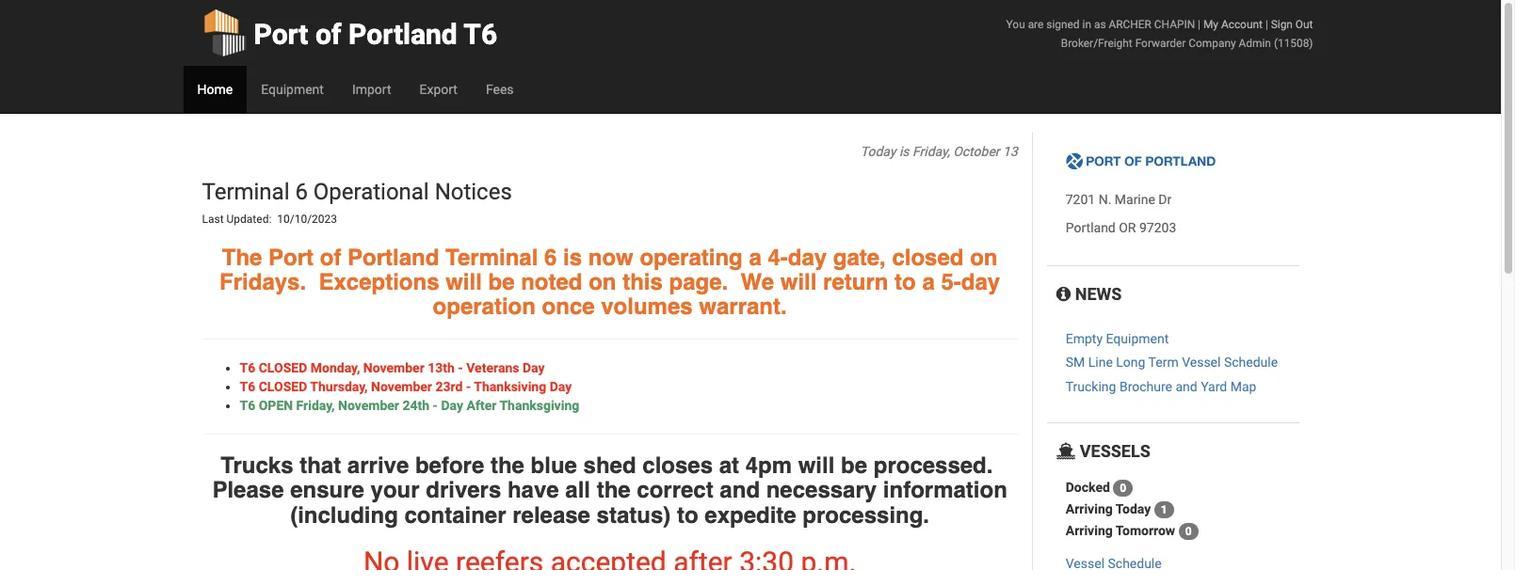 Task type: locate. For each thing, give the bounding box(es) containing it.
1 horizontal spatial and
[[1176, 379, 1198, 395]]

be
[[488, 269, 515, 296], [841, 453, 868, 479]]

1 vertical spatial friday,
[[296, 398, 335, 413]]

0 horizontal spatial 0
[[1120, 482, 1127, 496]]

port of portland t6
[[254, 18, 497, 51]]

1 vertical spatial equipment
[[1106, 332, 1169, 347]]

to left 5-
[[895, 269, 916, 296]]

a left 4-
[[749, 245, 762, 271]]

day
[[523, 361, 545, 376], [550, 379, 572, 394], [441, 398, 463, 413]]

1 vertical spatial today
[[1116, 502, 1151, 517]]

be inside "trucks that arrive before the blue shed closes at 4pm will be processed. please ensure your drivers have all the correct and necessary information (including container release status) to expedite processing."
[[841, 453, 868, 479]]

portland down 7201
[[1066, 221, 1116, 236]]

ship image
[[1057, 444, 1076, 461]]

port up "equipment" dropdown button
[[254, 18, 308, 51]]

2 horizontal spatial day
[[550, 379, 572, 394]]

be up processing. at the bottom right of page
[[841, 453, 868, 479]]

and left yard
[[1176, 379, 1198, 395]]

schedule
[[1224, 356, 1278, 371]]

to
[[895, 269, 916, 296], [677, 503, 699, 529]]

1 arriving from the top
[[1066, 502, 1113, 517]]

0 right tomorrow
[[1186, 526, 1192, 539]]

processing.
[[803, 503, 930, 529]]

0 vertical spatial and
[[1176, 379, 1198, 395]]

line
[[1089, 356, 1113, 371]]

1 vertical spatial 6
[[544, 245, 557, 271]]

export
[[420, 82, 458, 97]]

will right we
[[781, 269, 817, 296]]

volumes
[[601, 294, 693, 321]]

1 horizontal spatial day
[[523, 361, 545, 376]]

closes
[[643, 453, 713, 479]]

after
[[467, 398, 497, 413]]

gate,
[[833, 245, 886, 271]]

of up "equipment" dropdown button
[[315, 18, 342, 51]]

t6 down "fridays"
[[240, 361, 255, 376]]

operational
[[314, 179, 429, 205]]

0 vertical spatial arriving
[[1066, 502, 1113, 517]]

docked
[[1066, 480, 1110, 495]]

1 horizontal spatial a
[[923, 269, 935, 296]]

be left noted
[[488, 269, 515, 296]]

0 horizontal spatial a
[[749, 245, 762, 271]]

23rd
[[436, 379, 463, 394]]

and inside "trucks that arrive before the blue shed closes at 4pm will be processed. please ensure your drivers have all the correct and necessary information (including container release status) to expedite processing."
[[720, 478, 760, 504]]

1 horizontal spatial is
[[899, 144, 909, 159]]

1 horizontal spatial -
[[458, 361, 463, 376]]

terminal inside the port of portland terminal 6 is now operating a 4-day gate, closed on fridays .  exceptions will be noted on this page.  we will return to a 5-day operation once volumes warrant.
[[446, 245, 538, 271]]

day left info circle image
[[962, 269, 1000, 296]]

port down 10/10/2023
[[269, 245, 314, 271]]

1 horizontal spatial to
[[895, 269, 916, 296]]

- right 24th
[[433, 398, 438, 413]]

will right exceptions
[[446, 269, 482, 296]]

0 vertical spatial be
[[488, 269, 515, 296]]

operating
[[640, 245, 743, 271]]

t6 up fees dropdown button
[[464, 18, 497, 51]]

portland down terminal 6 operational notices last updated:  10/10/2023
[[348, 245, 439, 271]]

0 horizontal spatial friday,
[[296, 398, 335, 413]]

0 horizontal spatial is
[[563, 245, 582, 271]]

port inside the port of portland terminal 6 is now operating a 4-day gate, closed on fridays .  exceptions will be noted on this page.  we will return to a 5-day operation once volumes warrant.
[[269, 245, 314, 271]]

is left october
[[899, 144, 909, 159]]

1 horizontal spatial 0
[[1186, 526, 1192, 539]]

0 horizontal spatial today
[[861, 144, 896, 159]]

day down 23rd
[[441, 398, 463, 413]]

1 | from the left
[[1198, 18, 1201, 31]]

you
[[1007, 18, 1026, 31]]

0 horizontal spatial be
[[488, 269, 515, 296]]

1 vertical spatial day
[[550, 379, 572, 394]]

1 vertical spatial of
[[320, 245, 341, 271]]

| left my
[[1198, 18, 1201, 31]]

| left sign
[[1266, 18, 1269, 31]]

vessels
[[1076, 442, 1151, 462]]

terminal up last
[[202, 179, 290, 205]]

4pm
[[746, 453, 792, 479]]

1 vertical spatial to
[[677, 503, 699, 529]]

a left 5-
[[923, 269, 935, 296]]

6 up 10/10/2023
[[295, 179, 308, 205]]

t6
[[464, 18, 497, 51], [240, 361, 255, 376], [240, 379, 255, 394], [240, 398, 255, 413]]

1 horizontal spatial today
[[1116, 502, 1151, 517]]

0 horizontal spatial 6
[[295, 179, 308, 205]]

to down closes
[[677, 503, 699, 529]]

1 vertical spatial terminal
[[446, 245, 538, 271]]

day up thanksgiving
[[550, 379, 572, 394]]

0 vertical spatial 6
[[295, 179, 308, 205]]

0 vertical spatial of
[[315, 18, 342, 51]]

signed
[[1047, 18, 1080, 31]]

vessel
[[1182, 356, 1221, 371]]

1 vertical spatial and
[[720, 478, 760, 504]]

terminal
[[202, 179, 290, 205], [446, 245, 538, 271]]

processed.
[[874, 453, 993, 479]]

1 horizontal spatial 6
[[544, 245, 557, 271]]

0 vertical spatial port
[[254, 18, 308, 51]]

0 vertical spatial day
[[523, 361, 545, 376]]

1 horizontal spatial terminal
[[446, 245, 538, 271]]

1
[[1161, 504, 1168, 517]]

6 inside the port of portland terminal 6 is now operating a 4-day gate, closed on fridays .  exceptions will be noted on this page.  we will return to a 5-day operation once volumes warrant.
[[544, 245, 557, 271]]

my account link
[[1204, 18, 1263, 31]]

dr
[[1159, 192, 1172, 208]]

will right 4pm
[[798, 453, 835, 479]]

0 horizontal spatial and
[[720, 478, 760, 504]]

1 horizontal spatial be
[[841, 453, 868, 479]]

equipment right home dropdown button
[[261, 82, 324, 97]]

1 vertical spatial be
[[841, 453, 868, 479]]

is left now
[[563, 245, 582, 271]]

fees button
[[472, 66, 528, 113]]

are
[[1028, 18, 1044, 31]]

ensure
[[290, 478, 364, 504]]

13th
[[428, 361, 455, 376]]

- right 13th
[[458, 361, 463, 376]]

0 horizontal spatial on
[[589, 269, 617, 296]]

trucks that arrive before the blue shed closes at 4pm will be processed. please ensure your drivers have all the correct and necessary information (including container release status) to expedite processing.
[[212, 453, 1008, 529]]

2 closed from the top
[[259, 379, 307, 394]]

and
[[1176, 379, 1198, 395], [720, 478, 760, 504]]

equipment up the long
[[1106, 332, 1169, 347]]

be inside the port of portland terminal 6 is now operating a 4-day gate, closed on fridays .  exceptions will be noted on this page.  we will return to a 5-day operation once volumes warrant.
[[488, 269, 515, 296]]

will
[[446, 269, 482, 296], [781, 269, 817, 296], [798, 453, 835, 479]]

1 vertical spatial november
[[371, 379, 432, 394]]

portland up the import
[[349, 18, 458, 51]]

2 | from the left
[[1266, 18, 1269, 31]]

empty equipment link
[[1066, 332, 1169, 347]]

1 vertical spatial -
[[466, 379, 471, 394]]

arriving
[[1066, 502, 1113, 517], [1066, 524, 1113, 539]]

1 horizontal spatial |
[[1266, 18, 1269, 31]]

0 horizontal spatial to
[[677, 503, 699, 529]]

the
[[491, 453, 525, 479], [597, 478, 631, 504]]

0 horizontal spatial -
[[433, 398, 438, 413]]

0 right docked
[[1120, 482, 1127, 496]]

6 up once
[[544, 245, 557, 271]]

my
[[1204, 18, 1219, 31]]

0 vertical spatial is
[[899, 144, 909, 159]]

day left gate,
[[788, 245, 827, 271]]

tomorrow
[[1116, 524, 1176, 539]]

0 vertical spatial friday,
[[913, 144, 950, 159]]

terminal up operation
[[446, 245, 538, 271]]

friday, left october
[[913, 144, 950, 159]]

of down 10/10/2023
[[320, 245, 341, 271]]

october
[[953, 144, 1000, 159]]

1 vertical spatial port
[[269, 245, 314, 271]]

that
[[300, 453, 341, 479]]

2 arriving from the top
[[1066, 524, 1113, 539]]

1 horizontal spatial day
[[962, 269, 1000, 296]]

empty equipment sm line long term vessel schedule trucking brochure and yard map
[[1066, 332, 1278, 395]]

on
[[970, 245, 998, 271], [589, 269, 617, 296]]

to inside the port of portland terminal 6 is now operating a 4-day gate, closed on fridays .  exceptions will be noted on this page.  we will return to a 5-day operation once volumes warrant.
[[895, 269, 916, 296]]

shed
[[584, 453, 636, 479]]

import
[[352, 82, 391, 97]]

1 vertical spatial closed
[[259, 379, 307, 394]]

1 vertical spatial is
[[563, 245, 582, 271]]

on left this
[[589, 269, 617, 296]]

0 horizontal spatial terminal
[[202, 179, 290, 205]]

0 vertical spatial 0
[[1120, 482, 1127, 496]]

day up the "thanksiving" at the left
[[523, 361, 545, 376]]

friday, down thursday,
[[296, 398, 335, 413]]

the port of portland terminal 6 is now operating a 4-day gate, closed on fridays .  exceptions will be noted on this page.  we will return to a 5-day operation once volumes warrant.
[[220, 245, 1000, 321]]

the left blue
[[491, 453, 525, 479]]

closed
[[259, 361, 307, 376], [259, 379, 307, 394]]

0 vertical spatial closed
[[259, 361, 307, 376]]

6
[[295, 179, 308, 205], [544, 245, 557, 271]]

|
[[1198, 18, 1201, 31], [1266, 18, 1269, 31]]

drivers
[[426, 478, 501, 504]]

2 vertical spatial november
[[338, 398, 399, 413]]

0 vertical spatial to
[[895, 269, 916, 296]]

out
[[1296, 18, 1314, 31]]

port
[[254, 18, 308, 51], [269, 245, 314, 271]]

1 vertical spatial 0
[[1186, 526, 1192, 539]]

map
[[1231, 379, 1257, 395]]

1 horizontal spatial equipment
[[1106, 332, 1169, 347]]

1 horizontal spatial the
[[597, 478, 631, 504]]

t6 left open
[[240, 398, 255, 413]]

2 horizontal spatial -
[[466, 379, 471, 394]]

on right 5-
[[970, 245, 998, 271]]

equipment inside empty equipment sm line long term vessel schedule trucking brochure and yard map
[[1106, 332, 1169, 347]]

t6 closed monday, november 13th - veterans day t6 closed thursday, november 23rd - thanksiving day t6 open friday, november 24th - day after thanksgiving
[[240, 361, 580, 413]]

and right correct
[[720, 478, 760, 504]]

november
[[363, 361, 425, 376], [371, 379, 432, 394], [338, 398, 399, 413]]

term
[[1149, 356, 1179, 371]]

the right all
[[597, 478, 631, 504]]

0 vertical spatial terminal
[[202, 179, 290, 205]]

- right 23rd
[[466, 379, 471, 394]]

sign
[[1271, 18, 1293, 31]]

6 inside terminal 6 operational notices last updated:  10/10/2023
[[295, 179, 308, 205]]

0 horizontal spatial |
[[1198, 18, 1201, 31]]

0 horizontal spatial equipment
[[261, 82, 324, 97]]

0 vertical spatial equipment
[[261, 82, 324, 97]]

2 vertical spatial portland
[[348, 245, 439, 271]]

yard
[[1201, 379, 1228, 395]]

7201 n. marine dr
[[1066, 192, 1172, 208]]

fees
[[486, 82, 514, 97]]

0 horizontal spatial day
[[441, 398, 463, 413]]

1 vertical spatial arriving
[[1066, 524, 1113, 539]]

return
[[823, 269, 889, 296]]



Task type: describe. For each thing, give the bounding box(es) containing it.
4-
[[768, 245, 788, 271]]

before
[[415, 453, 484, 479]]

information
[[883, 478, 1008, 504]]

company
[[1189, 37, 1236, 50]]

warrant.
[[699, 294, 787, 321]]

sm
[[1066, 356, 1085, 371]]

once
[[542, 294, 595, 321]]

broker/freight
[[1061, 37, 1133, 50]]

0 horizontal spatial day
[[788, 245, 827, 271]]

trucks
[[221, 453, 293, 479]]

is inside the port of portland terminal 6 is now operating a 4-day gate, closed on fridays .  exceptions will be noted on this page.  we will return to a 5-day operation once volumes warrant.
[[563, 245, 582, 271]]

noted
[[521, 269, 583, 296]]

0 vertical spatial november
[[363, 361, 425, 376]]

account
[[1222, 18, 1263, 31]]

and inside empty equipment sm line long term vessel schedule trucking brochure and yard map
[[1176, 379, 1198, 395]]

at
[[719, 453, 739, 479]]

long
[[1116, 356, 1146, 371]]

7201
[[1066, 192, 1096, 208]]

5-
[[941, 269, 962, 296]]

operation
[[433, 294, 536, 321]]

arrive
[[347, 453, 409, 479]]

1 vertical spatial portland
[[1066, 221, 1116, 236]]

your
[[371, 478, 420, 504]]

portland or 97203
[[1066, 221, 1177, 236]]

2 vertical spatial -
[[433, 398, 438, 413]]

13
[[1003, 144, 1018, 159]]

1 horizontal spatial on
[[970, 245, 998, 271]]

closed
[[892, 245, 964, 271]]

status)
[[597, 503, 671, 529]]

t6 up trucks
[[240, 379, 255, 394]]

please
[[212, 478, 284, 504]]

last
[[202, 213, 224, 226]]

1 horizontal spatial friday,
[[913, 144, 950, 159]]

friday, inside t6 closed monday, november 13th - veterans day t6 closed thursday, november 23rd - thanksiving day t6 open friday, november 24th - day after thanksgiving
[[296, 398, 335, 413]]

port inside port of portland t6 link
[[254, 18, 308, 51]]

terminal 6 operational notices last updated:  10/10/2023
[[202, 179, 518, 226]]

info circle image
[[1057, 287, 1071, 304]]

trucking
[[1066, 379, 1117, 395]]

exceptions
[[319, 269, 439, 296]]

2 vertical spatial day
[[441, 398, 463, 413]]

equipment button
[[247, 66, 338, 113]]

today inside "docked 0 arriving today 1 arriving tomorrow 0"
[[1116, 502, 1151, 517]]

or
[[1119, 221, 1136, 236]]

portland inside the port of portland terminal 6 is now operating a 4-day gate, closed on fridays .  exceptions will be noted on this page.  we will return to a 5-day operation once volumes warrant.
[[348, 245, 439, 271]]

0 vertical spatial -
[[458, 361, 463, 376]]

home button
[[183, 66, 247, 113]]

admin
[[1239, 37, 1272, 50]]

0 horizontal spatial the
[[491, 453, 525, 479]]

correct
[[637, 478, 714, 504]]

equipment inside "equipment" dropdown button
[[261, 82, 324, 97]]

home
[[197, 82, 233, 97]]

this
[[623, 269, 663, 296]]

(11508)
[[1274, 37, 1314, 50]]

all
[[565, 478, 591, 504]]

docked 0 arriving today 1 arriving tomorrow 0
[[1066, 480, 1192, 539]]

97203
[[1140, 221, 1177, 236]]

of inside the port of portland terminal 6 is now operating a 4-day gate, closed on fridays .  exceptions will be noted on this page.  we will return to a 5-day operation once volumes warrant.
[[320, 245, 341, 271]]

container
[[405, 503, 506, 529]]

thursday,
[[310, 379, 368, 394]]

port of portland t6 image
[[1066, 153, 1217, 172]]

marine
[[1115, 192, 1156, 208]]

will inside "trucks that arrive before the blue shed closes at 4pm will be processed. please ensure your drivers have all the correct and necessary information (including container release status) to expedite processing."
[[798, 453, 835, 479]]

archer
[[1109, 18, 1152, 31]]

veterans
[[466, 361, 519, 376]]

terminal inside terminal 6 operational notices last updated:  10/10/2023
[[202, 179, 290, 205]]

1 closed from the top
[[259, 361, 307, 376]]

n.
[[1099, 192, 1112, 208]]

to inside "trucks that arrive before the blue shed closes at 4pm will be processed. please ensure your drivers have all the correct and necessary information (including container release status) to expedite processing."
[[677, 503, 699, 529]]

24th
[[403, 398, 430, 413]]

necessary
[[766, 478, 877, 504]]

thanksgiving
[[500, 398, 580, 413]]

as
[[1094, 18, 1106, 31]]

0 vertical spatial portland
[[349, 18, 458, 51]]

fridays
[[220, 269, 300, 296]]

monday,
[[311, 361, 360, 376]]

empty
[[1066, 332, 1103, 347]]

today is friday, october 13
[[861, 144, 1018, 159]]

notices
[[435, 179, 512, 205]]

have
[[508, 478, 559, 504]]

release
[[513, 503, 591, 529]]

brochure
[[1120, 379, 1173, 395]]

chapin
[[1155, 18, 1195, 31]]

thanksiving
[[474, 379, 547, 394]]

export button
[[405, 66, 472, 113]]

(including
[[290, 503, 398, 529]]

blue
[[531, 453, 577, 479]]

forwarder
[[1136, 37, 1186, 50]]

sign out link
[[1271, 18, 1314, 31]]

10/10/2023
[[277, 213, 337, 226]]

trucking brochure and yard map link
[[1066, 379, 1257, 395]]

in
[[1083, 18, 1092, 31]]

0 vertical spatial today
[[861, 144, 896, 159]]

import button
[[338, 66, 405, 113]]

news
[[1071, 285, 1122, 305]]

you are signed in as archer chapin | my account | sign out broker/freight forwarder company admin (11508)
[[1007, 18, 1314, 50]]

the
[[222, 245, 262, 271]]

we
[[741, 269, 774, 296]]

sm line long term vessel schedule link
[[1066, 356, 1278, 371]]



Task type: vqa. For each thing, say whether or not it's contained in the screenshot.
'are'
yes



